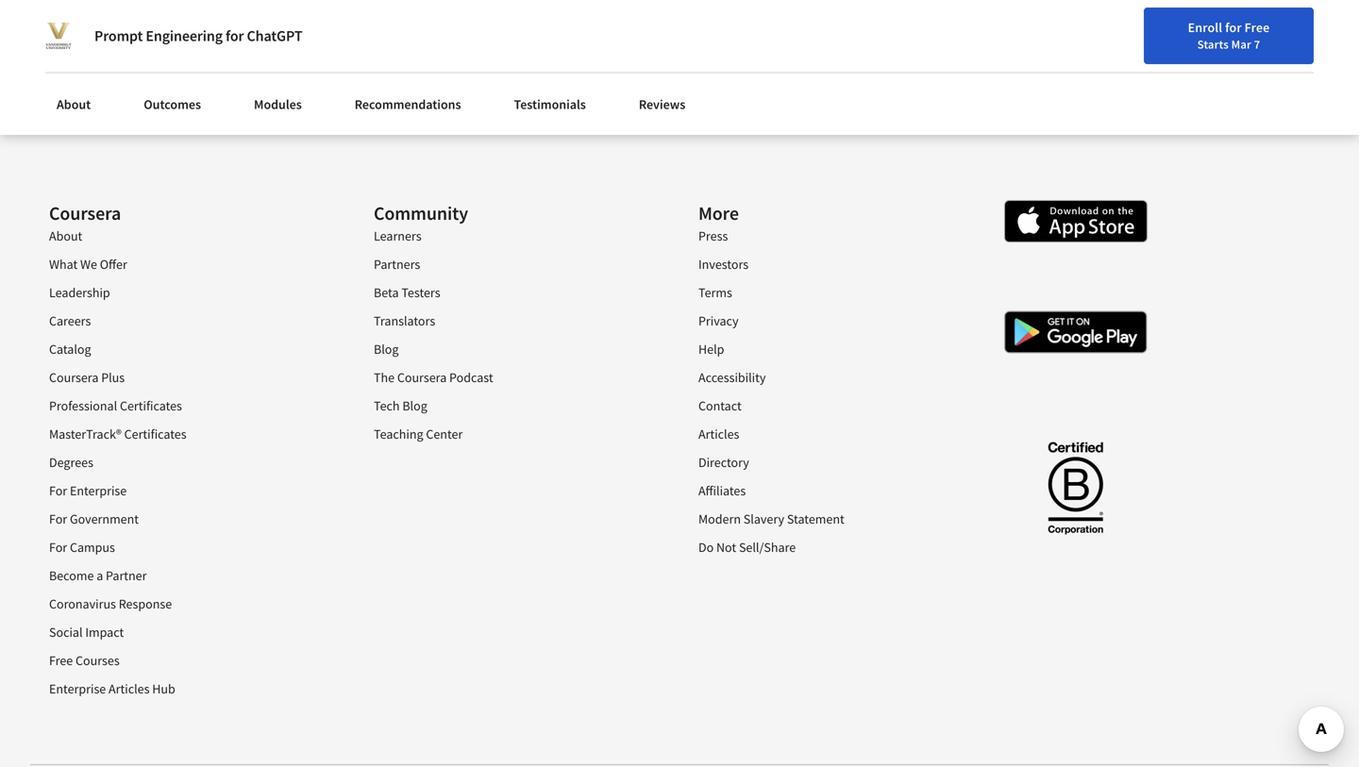 Task type: locate. For each thing, give the bounding box(es) containing it.
all
[[49, 22, 63, 39]]

1 for from the top
[[49, 482, 67, 499]]

free right "join"
[[1323, 24, 1349, 41]]

0 vertical spatial about link
[[45, 85, 102, 124]]

0 horizontal spatial articles
[[109, 680, 150, 697]]

1 list item from the top
[[1023, 0, 1293, 11]]

reviews
[[639, 96, 686, 113]]

vanderbilt university image
[[45, 23, 72, 49]]

testers
[[401, 284, 440, 301]]

1 vertical spatial for
[[49, 511, 67, 528]]

modern slavery statement link
[[699, 511, 845, 528]]

your
[[1116, 22, 1141, 39]]

0 horizontal spatial for
[[226, 26, 244, 45]]

testimonials link
[[503, 85, 597, 124]]

list
[[374, 0, 644, 143], [1023, 0, 1293, 49], [49, 226, 319, 708], [374, 226, 644, 453], [699, 226, 968, 566]]

learners
[[374, 227, 422, 244]]

free for enroll for free starts mar 7
[[1245, 19, 1270, 36]]

2 vertical spatial for
[[49, 539, 67, 556]]

enroll
[[1188, 19, 1223, 36]]

1 vertical spatial certificates
[[124, 426, 187, 443]]

1 vertical spatial about link
[[49, 227, 82, 244]]

list containing press
[[699, 226, 968, 566]]

articles left hub
[[109, 680, 150, 697]]

degrees
[[49, 454, 93, 471]]

2 horizontal spatial for
[[1303, 24, 1320, 41]]

impact
[[85, 624, 124, 641]]

find your new career
[[1089, 22, 1207, 39]]

log in link
[[1216, 19, 1269, 42]]

enterprise down free courses in the left of the page
[[49, 680, 106, 697]]

join
[[1276, 24, 1301, 41]]

design
[[414, 69, 451, 86]]

for inside enroll for free starts mar 7
[[1225, 19, 1242, 36]]

free inside "list"
[[49, 652, 73, 669]]

2 list item from the top
[[1023, 21, 1293, 40]]

privacy link
[[699, 312, 739, 329]]

/
[[388, 69, 393, 86]]

blog right tech
[[402, 397, 427, 414]]

for enterprise
[[49, 482, 127, 499]]

1 horizontal spatial for
[[1225, 19, 1242, 36]]

1 vertical spatial articles
[[109, 680, 150, 697]]

2 horizontal spatial free
[[1323, 24, 1349, 41]]

prompt
[[94, 26, 143, 45]]

coursera down catalog link
[[49, 369, 99, 386]]

beta
[[374, 284, 399, 301]]

engineering
[[146, 26, 223, 45]]

0 vertical spatial about
[[57, 96, 91, 113]]

list containing learners
[[374, 226, 644, 453]]

None search field
[[269, 12, 581, 50]]

slavery
[[744, 511, 784, 528]]

about down vanderbilt university "icon"
[[57, 96, 91, 113]]

free inside enroll for free starts mar 7
[[1245, 19, 1270, 36]]

1 vertical spatial professional
[[49, 397, 117, 414]]

contact link
[[699, 397, 742, 414]]

3 for from the top
[[49, 539, 67, 556]]

coursera image
[[23, 15, 143, 46]]

0 vertical spatial list item
[[1023, 0, 1293, 11]]

campus
[[70, 539, 115, 556]]

what we offer
[[49, 256, 127, 273]]

courses right ai
[[79, 22, 123, 39]]

professional right python
[[566, 97, 634, 114]]

1 vertical spatial about
[[49, 227, 82, 244]]

leadership link
[[49, 284, 110, 301]]

list containing about
[[49, 226, 319, 708]]

what we offer link
[[49, 256, 127, 273]]

degrees link
[[49, 454, 93, 471]]

python
[[524, 97, 563, 114]]

list for more
[[699, 226, 968, 566]]

for right "join"
[[1303, 24, 1320, 41]]

courses down impact
[[76, 652, 120, 669]]

1 horizontal spatial free
[[1245, 19, 1270, 36]]

coursera up what we offer
[[49, 201, 121, 225]]

about link down vanderbilt university "icon"
[[45, 85, 102, 124]]

0 horizontal spatial free
[[49, 652, 73, 669]]

for down degrees
[[49, 482, 67, 499]]

log
[[1226, 22, 1246, 39]]

1 vertical spatial list item
[[1023, 21, 1293, 40]]

specialization
[[454, 69, 531, 86]]

affiliates link
[[699, 482, 746, 499]]

for up become
[[49, 539, 67, 556]]

for up for campus
[[49, 511, 67, 528]]

free up 7
[[1245, 19, 1270, 36]]

certificates up mastertrack® certificates
[[120, 397, 182, 414]]

outcomes link
[[132, 85, 212, 124]]

google it automation with python professional certificate
[[374, 97, 634, 133]]

professional inside google it automation with python professional certificate
[[566, 97, 634, 114]]

leadership
[[49, 284, 110, 301]]

1 vertical spatial enterprise
[[49, 680, 106, 697]]

1 horizontal spatial blog
[[402, 397, 427, 414]]

for up 'mar'
[[1225, 19, 1242, 36]]

download on the app store image
[[1004, 200, 1148, 242]]

free down social
[[49, 652, 73, 669]]

list item
[[1023, 0, 1293, 11], [1023, 21, 1293, 40]]

about link for what we offer
[[49, 227, 82, 244]]

for campus link
[[49, 539, 115, 556]]

with
[[497, 97, 521, 114]]

for for enroll
[[1225, 19, 1242, 36]]

0 vertical spatial for
[[49, 482, 67, 499]]

enterprise up for government link
[[70, 482, 127, 499]]

1 horizontal spatial articles
[[699, 426, 739, 443]]

0 vertical spatial certificates
[[120, 397, 182, 414]]

become
[[49, 567, 94, 584]]

about up "what"
[[49, 227, 82, 244]]

help
[[699, 341, 724, 358]]

0 horizontal spatial blog
[[374, 341, 399, 358]]

enterprise
[[70, 482, 127, 499], [49, 680, 106, 697]]

hub
[[152, 680, 175, 697]]

social impact link
[[49, 624, 124, 641]]

podcast
[[449, 369, 493, 386]]

we
[[80, 256, 97, 273]]

directory
[[699, 454, 749, 471]]

list containing ui / ux design specialization
[[374, 0, 644, 143]]

free for join for free
[[1323, 24, 1349, 41]]

for
[[1225, 19, 1242, 36], [1303, 24, 1320, 41], [226, 26, 244, 45]]

certificates down 'professional certificates' link on the bottom left of page
[[124, 426, 187, 443]]

for for for campus
[[49, 539, 67, 556]]

recommendations link
[[343, 85, 472, 124]]

for for for government
[[49, 511, 67, 528]]

investors
[[699, 256, 749, 273]]

accessibility
[[699, 369, 766, 386]]

offer
[[100, 256, 127, 273]]

0 vertical spatial professional
[[566, 97, 634, 114]]

1 horizontal spatial professional
[[566, 97, 634, 114]]

0 vertical spatial courses
[[79, 22, 123, 39]]

professional up mastertrack®
[[49, 397, 117, 414]]

blog up the
[[374, 341, 399, 358]]

modules link
[[243, 85, 313, 124]]

careers link
[[49, 312, 91, 329]]

outcomes
[[144, 96, 201, 113]]

about link
[[45, 85, 102, 124], [49, 227, 82, 244]]

2 for from the top
[[49, 511, 67, 528]]

career
[[1171, 22, 1207, 39]]

courses
[[79, 22, 123, 39], [76, 652, 120, 669]]

recommendations
[[355, 96, 461, 113]]

for left chatgpt
[[226, 26, 244, 45]]

testimonials
[[514, 96, 586, 113]]

articles down contact
[[699, 426, 739, 443]]

all ai courses link
[[49, 22, 123, 39]]

professional certificates
[[49, 397, 182, 414]]

modern
[[699, 511, 741, 528]]

coronavirus response link
[[49, 596, 172, 612]]

coronavirus response
[[49, 596, 172, 612]]

coursera plus link
[[49, 369, 125, 386]]

the
[[374, 369, 395, 386]]

the coursera podcast link
[[374, 369, 493, 386]]

log in
[[1226, 22, 1259, 39]]

coursera for coursera plus
[[49, 369, 99, 386]]

chatgpt
[[247, 26, 303, 45]]

about link up "what"
[[49, 227, 82, 244]]

ui / ux design specialization link
[[374, 69, 531, 86]]

get it on google play image
[[1004, 311, 1148, 354]]

about
[[57, 96, 91, 113], [49, 227, 82, 244]]



Task type: describe. For each thing, give the bounding box(es) containing it.
certificates for professional certificates
[[120, 397, 182, 414]]

community
[[374, 201, 468, 225]]

mastertrack® certificates link
[[49, 426, 187, 443]]

for for for enterprise
[[49, 482, 67, 499]]

translators
[[374, 312, 435, 329]]

google
[[374, 97, 413, 114]]

press link
[[699, 227, 728, 244]]

careers
[[49, 312, 91, 329]]

ui
[[374, 69, 386, 86]]

social
[[49, 624, 83, 641]]

about for what we offer
[[49, 227, 82, 244]]

blog link
[[374, 341, 399, 358]]

press
[[699, 227, 728, 244]]

new
[[1143, 22, 1168, 39]]

articles link
[[699, 426, 739, 443]]

sell/share
[[739, 539, 796, 556]]

mastertrack®
[[49, 426, 122, 443]]

0 horizontal spatial professional
[[49, 397, 117, 414]]

privacy
[[699, 312, 739, 329]]

affiliates
[[699, 482, 746, 499]]

terms
[[699, 284, 732, 301]]

government
[[70, 511, 139, 528]]

find
[[1089, 22, 1113, 39]]

prompt engineering for chatgpt
[[94, 26, 303, 45]]

about for outcomes
[[57, 96, 91, 113]]

0 vertical spatial enterprise
[[70, 482, 127, 499]]

find your new career link
[[1079, 19, 1216, 42]]

statement
[[787, 511, 845, 528]]

terms link
[[699, 284, 732, 301]]

tech blog link
[[374, 397, 427, 414]]

partners
[[374, 256, 420, 273]]

accessibility link
[[699, 369, 766, 386]]

plus
[[101, 369, 125, 386]]

partners link
[[374, 256, 420, 273]]

contact
[[699, 397, 742, 414]]

ux
[[396, 69, 411, 86]]

what
[[49, 256, 78, 273]]

logo of certified b corporation image
[[1037, 431, 1114, 544]]

coursera plus
[[49, 369, 125, 386]]

professional certificates link
[[49, 397, 182, 414]]

coursera up tech blog
[[397, 369, 447, 386]]

certificate
[[374, 116, 431, 133]]

not
[[716, 539, 736, 556]]

1 vertical spatial blog
[[402, 397, 427, 414]]

teaching center
[[374, 426, 463, 443]]

0 vertical spatial articles
[[699, 426, 739, 443]]

coronavirus
[[49, 596, 116, 612]]

in
[[1248, 22, 1259, 39]]

mar
[[1231, 37, 1252, 52]]

free courses link
[[49, 652, 120, 669]]

automation
[[429, 97, 494, 114]]

starts
[[1198, 37, 1229, 52]]

teaching center link
[[374, 426, 463, 443]]

tech
[[374, 397, 400, 414]]

7
[[1254, 37, 1260, 52]]

reviews link
[[628, 85, 697, 124]]

0 vertical spatial blog
[[374, 341, 399, 358]]

1 vertical spatial courses
[[76, 652, 120, 669]]

ai
[[66, 22, 76, 39]]

help link
[[699, 341, 724, 358]]

join for free link
[[1271, 15, 1354, 51]]

coursera for coursera
[[49, 201, 121, 225]]

join for free
[[1276, 24, 1349, 41]]

for government
[[49, 511, 139, 528]]

investors link
[[699, 256, 749, 273]]

mastertrack® certificates
[[49, 426, 187, 443]]

all ai courses
[[49, 22, 123, 39]]

google it automation with python professional certificate link
[[374, 97, 634, 133]]

modern slavery statement
[[699, 511, 845, 528]]

beta testers
[[374, 284, 440, 301]]

center
[[426, 426, 463, 443]]

certificates for mastertrack® certificates
[[124, 426, 187, 443]]

free courses
[[49, 652, 120, 669]]

social impact
[[49, 624, 124, 641]]

for for join
[[1303, 24, 1320, 41]]

do
[[699, 539, 714, 556]]

it
[[416, 97, 426, 114]]

catalog
[[49, 341, 91, 358]]

response
[[119, 596, 172, 612]]

list for coursera
[[49, 226, 319, 708]]

about link for outcomes
[[45, 85, 102, 124]]

list for community
[[374, 226, 644, 453]]

partner
[[106, 567, 147, 584]]

more
[[699, 201, 739, 225]]



Task type: vqa. For each thing, say whether or not it's contained in the screenshot.
"Do Not Sell/Share"
yes



